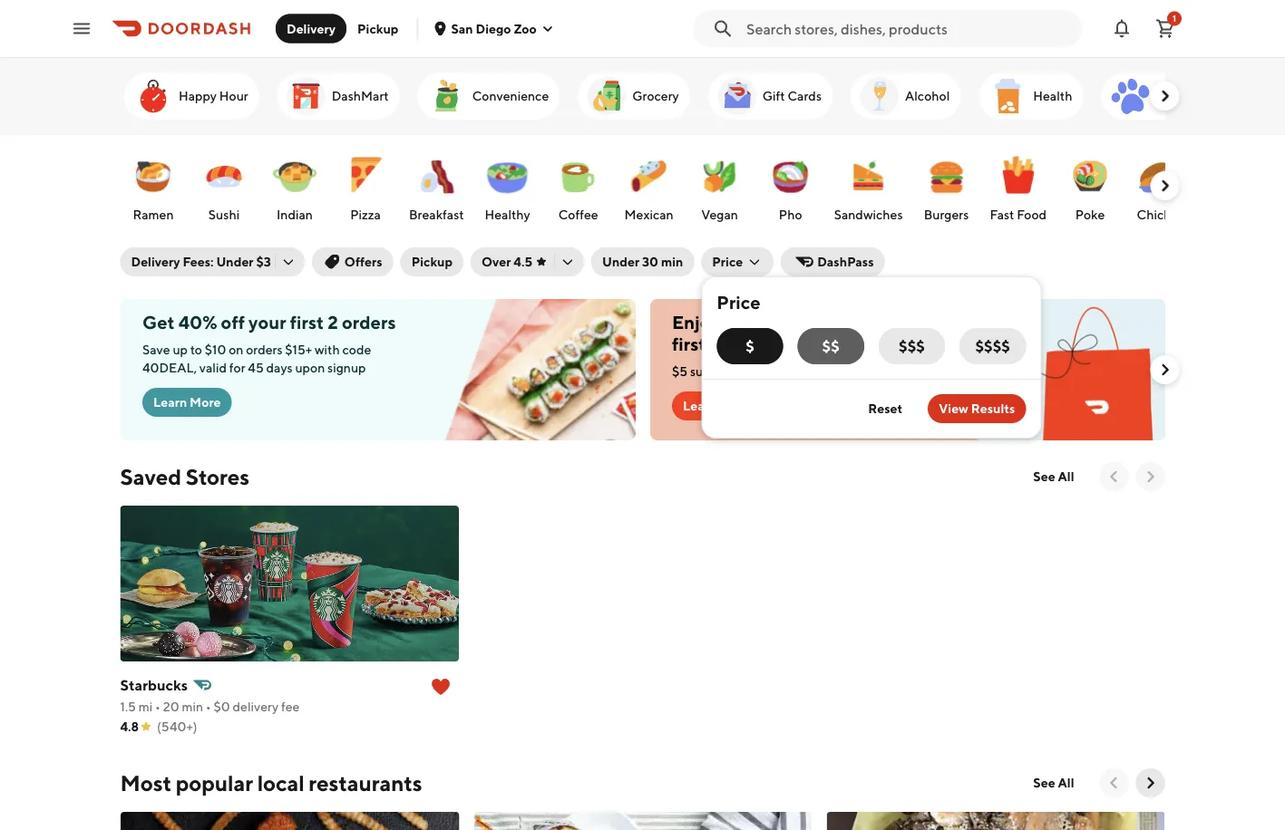 Task type: vqa. For each thing, say whether or not it's contained in the screenshot.
'Discover restaurants and more near you.' on the top of the page
no



Task type: describe. For each thing, give the bounding box(es) containing it.
grocery link
[[578, 73, 690, 120]]

vegan
[[701, 207, 738, 222]]

$3
[[256, 254, 271, 269]]

$$ button
[[798, 328, 864, 365]]

save
[[142, 342, 170, 357]]

pets link
[[1101, 73, 1192, 120]]

signup
[[327, 361, 366, 376]]

see for most popular local restaurants
[[1033, 776, 1056, 791]]

pets image
[[1108, 74, 1152, 118]]

order.
[[709, 334, 758, 355]]

reset button
[[857, 395, 914, 424]]

enjoy
[[672, 312, 720, 333]]

gift
[[762, 88, 785, 103]]

under inside button
[[602, 254, 640, 269]]

fast
[[990, 207, 1014, 222]]

2
[[327, 312, 338, 333]]

chicken
[[1137, 207, 1185, 222]]

happy hour link
[[124, 73, 259, 120]]

convenience link
[[417, 73, 559, 120]]

delivery fees: under $3
[[131, 254, 271, 269]]

0 vertical spatial next button of carousel image
[[1156, 87, 1174, 105]]

min inside button
[[661, 254, 683, 269]]

1.5
[[120, 700, 136, 715]]

alcohol link
[[850, 73, 960, 120]]

first inside the enjoy a $0 delivery fee on your first order. $5 subtotal minimum required.
[[672, 334, 706, 355]]

code
[[342, 342, 371, 357]]

1 vertical spatial delivery
[[233, 700, 279, 715]]

mi
[[139, 700, 153, 715]]

gift cards link
[[708, 73, 832, 120]]

saved stores
[[120, 464, 249, 490]]

$​0
[[214, 700, 230, 715]]

learn more for up
[[153, 395, 220, 410]]

$15+
[[285, 342, 312, 357]]

food
[[1017, 207, 1046, 222]]

for
[[229, 361, 245, 376]]

$$$$
[[976, 338, 1010, 355]]

with
[[314, 342, 339, 357]]

$5
[[672, 364, 687, 379]]

popular
[[176, 771, 253, 796]]

zoo
[[514, 21, 537, 36]]

gift cards image
[[715, 74, 759, 118]]

grocery
[[632, 88, 679, 103]]

san
[[451, 21, 473, 36]]

over 4.5
[[482, 254, 533, 269]]

view results button
[[928, 395, 1026, 424]]

delivery for delivery fees: under $3
[[131, 254, 180, 269]]

get 40% off your first 2 orders save up to $10 on orders $15+ with code 40deal, valid for 45 days upon signup
[[142, 312, 395, 376]]

$$$ button
[[879, 328, 945, 365]]

health image
[[986, 74, 1029, 118]]

all for saved stores
[[1058, 469, 1074, 484]]

up
[[172, 342, 187, 357]]

on inside get 40% off your first 2 orders save up to $10 on orders $15+ with code 40deal, valid for 45 days upon signup
[[228, 342, 243, 357]]

1
[[1173, 13, 1176, 24]]

all for most popular local restaurants
[[1058, 776, 1074, 791]]

first inside get 40% off your first 2 orders save up to $10 on orders $15+ with code 40deal, valid for 45 days upon signup
[[290, 312, 324, 333]]

0 vertical spatial next button of carousel image
[[1156, 177, 1174, 195]]

reset
[[868, 401, 903, 416]]

days
[[266, 361, 292, 376]]

upon
[[295, 361, 324, 376]]

coffee
[[558, 207, 598, 222]]

most popular local restaurants link
[[120, 769, 422, 798]]

0 horizontal spatial orders
[[246, 342, 282, 357]]

see all link for most popular local restaurants
[[1023, 769, 1085, 798]]

saved stores link
[[120, 463, 249, 492]]

$$$$ button
[[960, 328, 1026, 365]]

0 horizontal spatial fee
[[281, 700, 300, 715]]

mexican
[[624, 207, 673, 222]]

subtotal
[[690, 364, 737, 379]]

most
[[120, 771, 171, 796]]

fast food
[[990, 207, 1046, 222]]

20
[[163, 700, 179, 715]]

1 items, open order cart image
[[1155, 18, 1176, 39]]

4.5
[[514, 254, 533, 269]]

1 vertical spatial price
[[717, 292, 761, 313]]

san diego zoo button
[[433, 21, 555, 36]]

off
[[220, 312, 244, 333]]

2 • from the left
[[206, 700, 211, 715]]

see all link for saved stores
[[1023, 463, 1085, 492]]

convenience image
[[425, 74, 468, 118]]

alcohol image
[[858, 74, 901, 118]]

results
[[971, 401, 1015, 416]]

restaurants
[[309, 771, 422, 796]]

delivery button
[[276, 14, 347, 43]]

your inside the enjoy a $0 delivery fee on your first order. $5 subtotal minimum required.
[[892, 312, 929, 333]]

see all for most popular local restaurants
[[1033, 776, 1074, 791]]

1 vertical spatial pickup button
[[401, 248, 464, 277]]

poke
[[1075, 207, 1105, 222]]

$
[[746, 338, 754, 355]]

click to remove this store from your saved list image
[[430, 677, 452, 698]]

on inside the enjoy a $0 delivery fee on your first order. $5 subtotal minimum required.
[[866, 312, 888, 333]]

dashpass button
[[781, 248, 885, 277]]

40%
[[178, 312, 217, 333]]

see for saved stores
[[1033, 469, 1056, 484]]

previous button of carousel image for most popular local restaurants
[[1105, 775, 1123, 793]]

minimum
[[740, 364, 794, 379]]

30
[[642, 254, 659, 269]]

1 under from the left
[[216, 254, 254, 269]]



Task type: locate. For each thing, give the bounding box(es) containing it.
1 horizontal spatial learn more
[[683, 399, 750, 414]]

delivery right $​0
[[233, 700, 279, 715]]

fee inside the enjoy a $0 delivery fee on your first order. $5 subtotal minimum required.
[[835, 312, 863, 333]]

2 vertical spatial next button of carousel image
[[1142, 775, 1160, 793]]

1 horizontal spatial learn more button
[[672, 392, 761, 421]]

hour
[[219, 88, 248, 103]]

orders up 45
[[246, 342, 282, 357]]

view
[[939, 401, 969, 416]]

0 horizontal spatial under
[[216, 254, 254, 269]]

0 horizontal spatial your
[[248, 312, 286, 333]]

1 vertical spatial orders
[[246, 342, 282, 357]]

1 see all from the top
[[1033, 469, 1074, 484]]

learn more button for order.
[[672, 392, 761, 421]]

0 horizontal spatial on
[[228, 342, 243, 357]]

0 vertical spatial see all link
[[1023, 463, 1085, 492]]

1 horizontal spatial orders
[[341, 312, 395, 333]]

san diego zoo
[[451, 21, 537, 36]]

1 see from the top
[[1033, 469, 1056, 484]]

1 horizontal spatial under
[[602, 254, 640, 269]]

min right 20
[[182, 700, 203, 715]]

gift cards
[[762, 88, 821, 103]]

on right $$ button
[[866, 312, 888, 333]]

diego
[[476, 21, 511, 36]]

healthy
[[484, 207, 530, 222]]

price button
[[701, 248, 774, 277]]

next button of carousel image
[[1156, 177, 1174, 195], [1142, 468, 1160, 486]]

view results
[[939, 401, 1015, 416]]

pickup down breakfast
[[411, 254, 453, 269]]

fee up $$
[[835, 312, 863, 333]]

on up for
[[228, 342, 243, 357]]

1 vertical spatial first
[[672, 334, 706, 355]]

• left $​0
[[206, 700, 211, 715]]

0 vertical spatial orders
[[341, 312, 395, 333]]

$0
[[737, 312, 761, 333]]

under left $3
[[216, 254, 254, 269]]

$10
[[204, 342, 226, 357]]

1 vertical spatial on
[[228, 342, 243, 357]]

grocery image
[[585, 74, 628, 118]]

Store search: begin typing to search for stores available on DoorDash text field
[[746, 19, 1071, 39]]

under
[[216, 254, 254, 269], [602, 254, 640, 269]]

2 all from the top
[[1058, 776, 1074, 791]]

0 vertical spatial first
[[290, 312, 324, 333]]

price
[[712, 254, 743, 269], [717, 292, 761, 313]]

1 horizontal spatial your
[[892, 312, 929, 333]]

1 horizontal spatial first
[[672, 334, 706, 355]]

delivery left 'fees:'
[[131, 254, 180, 269]]

1 vertical spatial see all link
[[1023, 769, 1085, 798]]

price down the 'vegan'
[[712, 254, 743, 269]]

delivery up $$
[[764, 312, 832, 333]]

more for up
[[189, 395, 220, 410]]

health link
[[978, 73, 1083, 120]]

1 vertical spatial see
[[1033, 776, 1056, 791]]

required.
[[796, 364, 848, 379]]

valid
[[199, 361, 226, 376]]

pickup button
[[347, 14, 409, 43], [401, 248, 464, 277]]

sushi
[[208, 207, 239, 222]]

2 your from the left
[[892, 312, 929, 333]]

over
[[482, 254, 511, 269]]

delivery
[[287, 21, 336, 36], [131, 254, 180, 269]]

learn more
[[153, 395, 220, 410], [683, 399, 750, 414]]

learn more for order.
[[683, 399, 750, 414]]

happy hour image
[[131, 74, 175, 118]]

get
[[142, 312, 174, 333]]

2 under from the left
[[602, 254, 640, 269]]

pickup for top pickup button
[[357, 21, 399, 36]]

breakfast
[[409, 207, 464, 222]]

dashmart
[[331, 88, 388, 103]]

1 your from the left
[[248, 312, 286, 333]]

dashmart link
[[277, 73, 399, 120]]

2 see from the top
[[1033, 776, 1056, 791]]

1 horizontal spatial min
[[661, 254, 683, 269]]

your up the $$$
[[892, 312, 929, 333]]

to
[[190, 342, 202, 357]]

1 vertical spatial see all
[[1033, 776, 1074, 791]]

$ button
[[717, 328, 783, 365]]

0 vertical spatial min
[[661, 254, 683, 269]]

0 vertical spatial delivery
[[287, 21, 336, 36]]

min
[[661, 254, 683, 269], [182, 700, 203, 715]]

1 horizontal spatial fee
[[835, 312, 863, 333]]

happy
[[178, 88, 216, 103]]

0 vertical spatial on
[[866, 312, 888, 333]]

fee
[[835, 312, 863, 333], [281, 700, 300, 715]]

0 horizontal spatial pickup
[[357, 21, 399, 36]]

1 vertical spatial previous button of carousel image
[[1105, 775, 1123, 793]]

under 30 min button
[[591, 248, 694, 277]]

1 vertical spatial next button of carousel image
[[1142, 468, 1160, 486]]

1 vertical spatial fee
[[281, 700, 300, 715]]

45
[[247, 361, 263, 376]]

under left 30
[[602, 254, 640, 269]]

see all for saved stores
[[1033, 469, 1074, 484]]

pickup right "delivery" button
[[357, 21, 399, 36]]

0 vertical spatial all
[[1058, 469, 1074, 484]]

delivery
[[764, 312, 832, 333], [233, 700, 279, 715]]

2 see all from the top
[[1033, 776, 1074, 791]]

2 see all link from the top
[[1023, 769, 1085, 798]]

2 previous button of carousel image from the top
[[1105, 775, 1123, 793]]

min right 30
[[661, 254, 683, 269]]

pho
[[778, 207, 802, 222]]

fee right $​0
[[281, 700, 300, 715]]

0 horizontal spatial learn more
[[153, 395, 220, 410]]

fees:
[[183, 254, 214, 269]]

more
[[189, 395, 220, 410], [719, 399, 750, 414]]

first left the 2 at the left top
[[290, 312, 324, 333]]

previous button of carousel image for saved stores
[[1105, 468, 1123, 486]]

learn for first
[[683, 399, 716, 414]]

0 vertical spatial previous button of carousel image
[[1105, 468, 1123, 486]]

enjoy a $0 delivery fee on your first order. $5 subtotal minimum required.
[[672, 312, 929, 379]]

indian
[[276, 207, 312, 222]]

pizza
[[350, 207, 380, 222]]

your inside get 40% off your first 2 orders save up to $10 on orders $15+ with code 40deal, valid for 45 days upon signup
[[248, 312, 286, 333]]

0 vertical spatial pickup button
[[347, 14, 409, 43]]

pets
[[1155, 88, 1181, 103]]

1 • from the left
[[155, 700, 161, 715]]

1 horizontal spatial delivery
[[287, 21, 336, 36]]

orders
[[341, 312, 395, 333], [246, 342, 282, 357]]

more down subtotal
[[719, 399, 750, 414]]

0 vertical spatial fee
[[835, 312, 863, 333]]

learn down '40deal,'
[[153, 395, 187, 410]]

0 horizontal spatial more
[[189, 395, 220, 410]]

more for order.
[[719, 399, 750, 414]]

delivery up dashmart icon
[[287, 21, 336, 36]]

1 vertical spatial min
[[182, 700, 203, 715]]

0 vertical spatial pickup
[[357, 21, 399, 36]]

first
[[290, 312, 324, 333], [672, 334, 706, 355]]

1 horizontal spatial pickup
[[411, 254, 453, 269]]

pickup button down breakfast
[[401, 248, 464, 277]]

price inside "button"
[[712, 254, 743, 269]]

0 vertical spatial see all
[[1033, 469, 1074, 484]]

0 horizontal spatial min
[[182, 700, 203, 715]]

see
[[1033, 469, 1056, 484], [1033, 776, 1056, 791]]

$$
[[822, 338, 840, 355]]

1 previous button of carousel image from the top
[[1105, 468, 1123, 486]]

over 4.5 button
[[471, 248, 584, 277]]

1 horizontal spatial on
[[866, 312, 888, 333]]

$$$
[[899, 338, 925, 355]]

pickup for the bottommost pickup button
[[411, 254, 453, 269]]

0 horizontal spatial learn
[[153, 395, 187, 410]]

local
[[257, 771, 304, 796]]

notification bell image
[[1111, 18, 1133, 39]]

learn more down '40deal,'
[[153, 395, 220, 410]]

0 horizontal spatial learn more button
[[142, 388, 231, 417]]

open menu image
[[71, 18, 93, 39]]

1 horizontal spatial •
[[206, 700, 211, 715]]

cards
[[787, 88, 821, 103]]

sandwiches
[[834, 207, 903, 222]]

learn for save
[[153, 395, 187, 410]]

next button of carousel image
[[1156, 87, 1174, 105], [1156, 361, 1174, 379], [1142, 775, 1160, 793]]

learn more button for up
[[142, 388, 231, 417]]

happy hour
[[178, 88, 248, 103]]

1 see all link from the top
[[1023, 463, 1085, 492]]

burgers
[[924, 207, 969, 222]]

dashmart image
[[284, 74, 328, 118]]

learn more down subtotal
[[683, 399, 750, 414]]

0 horizontal spatial first
[[290, 312, 324, 333]]

1 all from the top
[[1058, 469, 1074, 484]]

alcohol
[[905, 88, 949, 103]]

price down price "button" at the right top of page
[[717, 292, 761, 313]]

learn down subtotal
[[683, 399, 716, 414]]

delivery for delivery
[[287, 21, 336, 36]]

all
[[1058, 469, 1074, 484], [1058, 776, 1074, 791]]

0 vertical spatial price
[[712, 254, 743, 269]]

previous button of carousel image
[[1105, 468, 1123, 486], [1105, 775, 1123, 793]]

1 vertical spatial next button of carousel image
[[1156, 361, 1174, 379]]

• right mi
[[155, 700, 161, 715]]

first down the enjoy
[[672, 334, 706, 355]]

health
[[1033, 88, 1072, 103]]

pickup button up dashmart
[[347, 14, 409, 43]]

0 vertical spatial see
[[1033, 469, 1056, 484]]

ramen
[[132, 207, 173, 222]]

0 horizontal spatial delivery
[[131, 254, 180, 269]]

1 horizontal spatial learn
[[683, 399, 716, 414]]

a
[[723, 312, 733, 333]]

learn more button down '40deal,'
[[142, 388, 231, 417]]

delivery inside the enjoy a $0 delivery fee on your first order. $5 subtotal minimum required.
[[764, 312, 832, 333]]

1 button
[[1147, 10, 1184, 47]]

saved
[[120, 464, 181, 490]]

0 horizontal spatial delivery
[[233, 700, 279, 715]]

1 horizontal spatial delivery
[[764, 312, 832, 333]]

1 vertical spatial delivery
[[131, 254, 180, 269]]

stores
[[186, 464, 249, 490]]

offers
[[345, 254, 382, 269]]

more down valid
[[189, 395, 220, 410]]

offers button
[[312, 248, 393, 277]]

starbucks
[[120, 677, 188, 694]]

orders up code
[[341, 312, 395, 333]]

under 30 min
[[602, 254, 683, 269]]

1 horizontal spatial more
[[719, 399, 750, 414]]

0 vertical spatial delivery
[[764, 312, 832, 333]]

your
[[248, 312, 286, 333], [892, 312, 929, 333]]

delivery inside button
[[287, 21, 336, 36]]

1 vertical spatial pickup
[[411, 254, 453, 269]]

dashpass
[[817, 254, 874, 269]]

learn more button down subtotal
[[672, 392, 761, 421]]

1 vertical spatial all
[[1058, 776, 1074, 791]]

0 horizontal spatial •
[[155, 700, 161, 715]]

convenience
[[472, 88, 549, 103]]

your right off
[[248, 312, 286, 333]]



